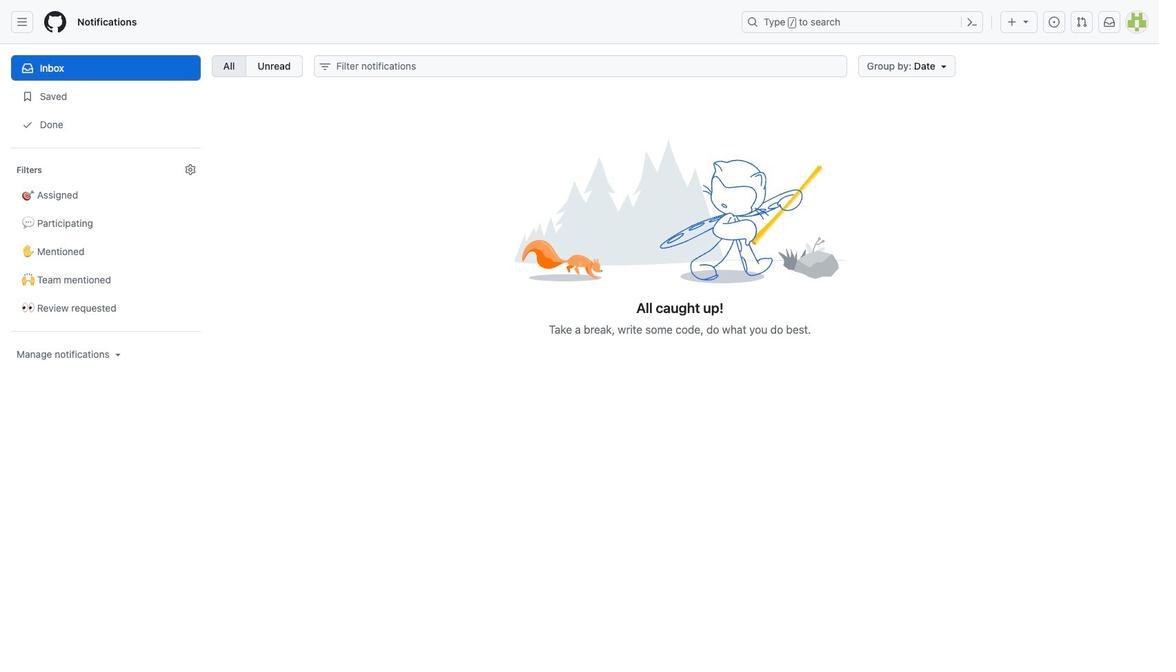 Task type: locate. For each thing, give the bounding box(es) containing it.
git pull request image
[[1077, 17, 1088, 28]]

notifications image
[[1104, 17, 1115, 28]]

0 vertical spatial triangle down image
[[1021, 16, 1032, 27]]

triangle down image
[[1021, 16, 1032, 27], [112, 349, 123, 360]]

homepage image
[[44, 11, 66, 33]]

filter image
[[319, 61, 330, 72]]

None search field
[[314, 55, 847, 77]]

inbox zero image
[[514, 133, 846, 289]]

1 vertical spatial triangle down image
[[112, 349, 123, 360]]

bookmark image
[[22, 91, 33, 102]]

check image
[[22, 119, 33, 130]]

inbox image
[[22, 63, 33, 74]]



Task type: vqa. For each thing, say whether or not it's contained in the screenshot.
command palette image
yes



Task type: describe. For each thing, give the bounding box(es) containing it.
1 horizontal spatial triangle down image
[[1021, 16, 1032, 27]]

triangle down image
[[939, 61, 950, 72]]

Filter notifications text field
[[314, 55, 847, 77]]

issue opened image
[[1049, 17, 1060, 28]]

notifications element
[[11, 44, 201, 395]]

command palette image
[[967, 17, 978, 28]]

customize filters image
[[185, 164, 196, 175]]

0 horizontal spatial triangle down image
[[112, 349, 123, 360]]

plus image
[[1007, 17, 1018, 28]]



